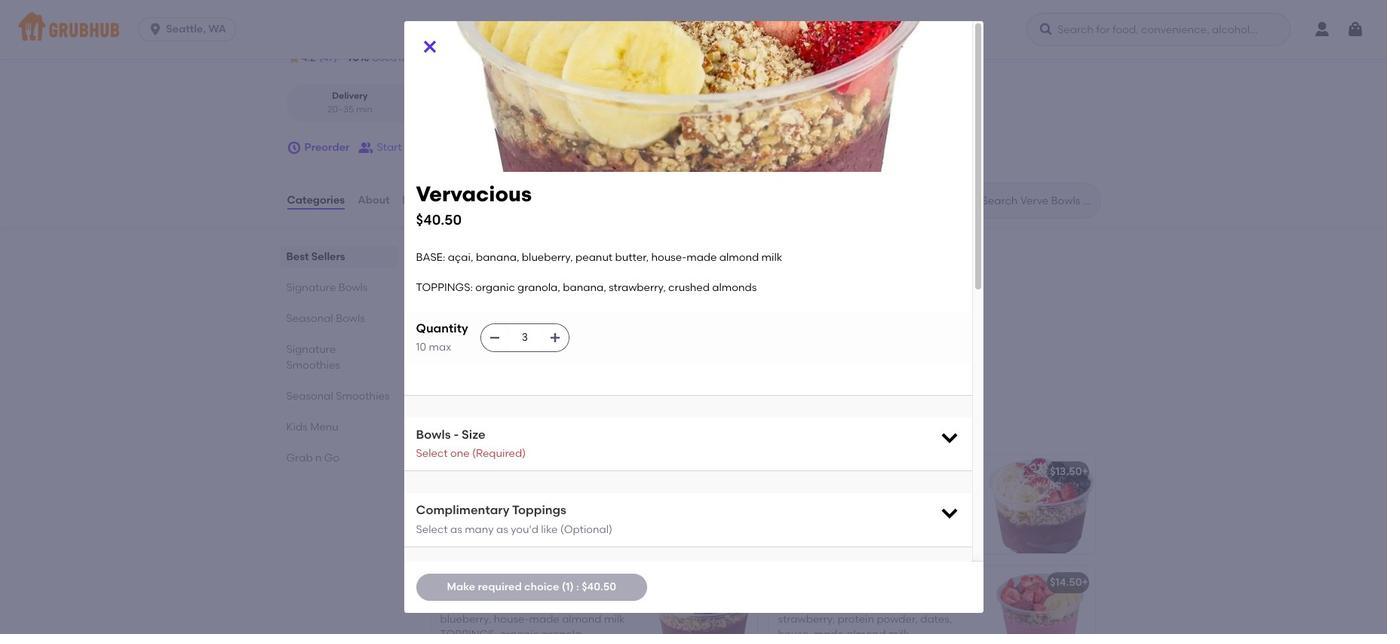 Task type: vqa. For each thing, say whether or not it's contained in the screenshot.
rightmost $40.50
yes



Task type: locate. For each thing, give the bounding box(es) containing it.
group
[[404, 141, 435, 154]]

option group
[[286, 84, 545, 122]]

seasonal for seasonal bowls
[[286, 312, 333, 325]]

select down complimentary
[[416, 523, 448, 536]]

smoothies up menu
[[336, 390, 390, 403]]

best seller
[[449, 451, 495, 461]]

0 vertical spatial $40.50
[[416, 211, 462, 228]]

base: left dragonfruit, in the right of the page
[[778, 598, 807, 611]]

0 horizontal spatial as
[[450, 523, 462, 536]]

powder,
[[877, 613, 918, 626]]

verve bowl image
[[982, 456, 1095, 554]]

$13.50 for base: açai, banana, blueberry, peanut butter, house-made almond milk  toppings: organic granola, banana, strawberry, crushed almonds
[[714, 303, 746, 316]]

smoothies for signature
[[286, 359, 340, 372]]

seasonal up signature smoothies
[[286, 312, 333, 325]]

1 horizontal spatial sellers
[[467, 247, 519, 266]]

vervacious up quantity
[[439, 306, 496, 319]]

seasonal bowls
[[286, 312, 365, 325]]

$40.50 down reviews
[[416, 211, 462, 228]]

1 vertical spatial select
[[416, 523, 448, 536]]

açai, up ordered
[[448, 251, 473, 264]]

svg image inside preorder button
[[286, 140, 301, 155]]

toppings: down complimentary
[[463, 521, 520, 533]]

signature down the seasonal bowls
[[286, 343, 336, 356]]

categories button
[[286, 174, 346, 228]]

you'd
[[511, 523, 538, 536]]

toppings: down most
[[416, 282, 473, 295]]

1 horizontal spatial $40.50
[[582, 581, 616, 593]]

1 vertical spatial signature bowls
[[428, 420, 556, 439]]

$13.50 + for base: açai sorbet  toppings: organic granola, banana, strawberry, blueberry, honey, sweetened coconut
[[1050, 466, 1088, 478]]

1 vertical spatial smoothies
[[336, 390, 390, 403]]

$13.50
[[714, 303, 746, 316], [712, 466, 744, 478], [1050, 466, 1082, 478]]

min down delivery
[[356, 104, 372, 114]]

select left one
[[416, 447, 448, 460]]

organic down "input item quantity" number field
[[521, 358, 561, 371]]

vervacious
[[416, 181, 532, 207], [439, 306, 496, 319], [440, 469, 497, 481]]

max
[[429, 341, 451, 354]]

min right 10–20
[[505, 104, 521, 114]]

2 seasonal from the top
[[286, 390, 333, 403]]

banana,
[[476, 251, 519, 264], [563, 282, 606, 295], [499, 327, 542, 340], [439, 373, 482, 386], [500, 490, 543, 503], [865, 502, 909, 515], [440, 536, 484, 549], [500, 598, 543, 611], [873, 598, 917, 611]]

base:
[[416, 251, 445, 264], [439, 327, 468, 340], [778, 487, 807, 500], [440, 490, 469, 503], [440, 598, 469, 611], [778, 598, 807, 611]]

courtyard
[[578, 29, 631, 42]]

2 vertical spatial almonds
[[440, 551, 485, 564]]

vervacious down the best seller
[[440, 469, 497, 481]]

svg image inside main navigation navigation
[[1346, 20, 1364, 38]]

best for best sellers most ordered on grubhub
[[428, 247, 463, 266]]

signature bowls up '(required)'
[[428, 420, 556, 439]]

base: up complimentary
[[440, 490, 469, 503]]

$13.50 +
[[714, 303, 752, 316], [712, 466, 750, 478], [1050, 466, 1088, 478]]

+ for verve bowl image
[[1082, 466, 1088, 478]]

blueberry, up coconut
[[838, 518, 889, 530]]

best for best seller
[[449, 451, 469, 461]]

0 vertical spatial signature bowls
[[286, 281, 368, 294]]

order right 'group'
[[437, 141, 465, 154]]

açai, inside the base: açai, banana, blueberry, peanut butter, house-made almond milk toppings: organic granola, banana, strawberry, crushed almonds
[[448, 251, 473, 264]]

organic down make required choice (1) : $40.50
[[500, 628, 539, 634]]

0 vertical spatial crushed
[[668, 282, 710, 295]]

+
[[746, 303, 752, 316], [744, 466, 750, 478], [1082, 466, 1088, 478], [1082, 577, 1088, 589]]

toppings: inside the base: açai, banana, strawberry, blueberry, house-made almond milk toppings: organic granol
[[440, 628, 497, 634]]

açai,
[[448, 251, 473, 264], [470, 327, 496, 340], [472, 490, 498, 503], [472, 598, 498, 611]]

signature bowls
[[286, 281, 368, 294], [428, 420, 556, 439]]

0 vertical spatial signature
[[286, 281, 336, 294]]

0 horizontal spatial order
[[437, 141, 465, 154]]

organic inside the base: açai, banana, blueberry, peanut butter, house-made almond milk toppings: organic granola, banana, strawberry, crushed almonds
[[475, 282, 515, 295]]

organic
[[475, 282, 515, 295], [521, 358, 561, 371], [778, 502, 818, 515], [523, 521, 562, 533], [500, 628, 539, 634]]

order down "courtyard"
[[600, 53, 624, 63]]

1 vertical spatial order
[[437, 141, 465, 154]]

many
[[465, 523, 494, 536]]

almond
[[719, 251, 759, 264], [583, 342, 622, 355], [584, 505, 624, 518], [562, 613, 602, 626], [846, 628, 886, 634]]

0 horizontal spatial svg image
[[148, 22, 163, 37]]

preorder button
[[286, 134, 350, 161]]

base: inside the base: açai sorbet  toppings: organic granola, banana, strawberry, blueberry, honey, sweetened coconut
[[778, 487, 807, 500]]

$40.50
[[416, 211, 462, 228], [582, 581, 616, 593]]

açai, up complimentary
[[472, 490, 498, 503]]

made
[[687, 251, 717, 264], [550, 342, 580, 355], [551, 505, 581, 518], [529, 613, 559, 626], [813, 628, 844, 634]]

2 vertical spatial butter,
[[480, 505, 513, 518]]

delivery
[[332, 91, 368, 101]]

bowls up signature smoothies
[[336, 312, 365, 325]]

select inside bowls - size select one (required)
[[416, 447, 448, 460]]

toppings: down make
[[440, 628, 497, 634]]

1 vertical spatial seasonal
[[286, 390, 333, 403]]

bowls - size select one (required)
[[416, 427, 526, 460]]

almonds inside the base: açai, banana, blueberry, peanut butter, house-made almond milk toppings: organic granola, banana, strawberry, crushed almonds
[[712, 282, 757, 295]]

organic down açai
[[778, 502, 818, 515]]

signature bowls up the seasonal bowls
[[286, 281, 368, 294]]

almond inside base: dragonfruit, banana, strawberry, protein powder, dates, house-made almond mi
[[846, 628, 886, 634]]

0 horizontal spatial signature bowls
[[286, 281, 368, 294]]

blueberry,
[[522, 251, 573, 264], [544, 327, 596, 340], [546, 490, 597, 503], [838, 518, 889, 530], [440, 613, 491, 626]]

best for best sellers
[[286, 250, 309, 263]]

vervacious image
[[645, 293, 758, 391], [644, 456, 757, 554]]

seasonal up kids menu
[[286, 390, 333, 403]]

smoothies up seasonal smoothies
[[286, 359, 340, 372]]

0 horizontal spatial $40.50
[[416, 211, 462, 228]]

bowls
[[338, 281, 368, 294], [336, 312, 365, 325], [509, 420, 556, 439], [416, 427, 451, 442]]

sweetened
[[778, 533, 834, 546]]

bowls left - at the left
[[416, 427, 451, 442]]

as left you'd
[[496, 523, 508, 536]]

reviews button
[[402, 174, 445, 228]]

house- inside base: dragonfruit, banana, strawberry, protein powder, dates, house-made almond mi
[[778, 628, 813, 634]]

granola,
[[517, 282, 560, 295], [563, 358, 606, 371], [820, 502, 863, 515], [565, 521, 608, 533]]

toppings: inside the base: açai sorbet  toppings: organic granola, banana, strawberry, blueberry, honey, sweetened coconut
[[870, 487, 927, 500]]

organic inside the base: açai, banana, strawberry, blueberry, house-made almond milk toppings: organic granol
[[500, 628, 539, 634]]

2 horizontal spatial svg image
[[1039, 22, 1054, 37]]

wa
[[208, 23, 226, 35]]

$14.50 +
[[1050, 577, 1088, 589]]

2 select from the top
[[416, 523, 448, 536]]

(47)
[[319, 51, 338, 64]]

(required)
[[472, 447, 526, 460]]

1 horizontal spatial as
[[496, 523, 508, 536]]

butter, inside the base: açai, banana, blueberry, peanut butter, house-made almond milk toppings: organic granola, banana, strawberry, crushed almonds
[[615, 251, 649, 264]]

best down categories button
[[286, 250, 309, 263]]

signature up one
[[428, 420, 505, 439]]

house-
[[651, 251, 687, 264], [514, 342, 550, 355], [516, 505, 551, 518], [494, 613, 529, 626], [778, 628, 813, 634]]

peanut inside the base: açai, banana, blueberry, peanut butter, house-made almond milk toppings: organic granola, banana, strawberry, crushed almonds
[[576, 251, 613, 264]]

0 vertical spatial peanut
[[576, 251, 613, 264]]

best inside best sellers most ordered on grubhub
[[428, 247, 463, 266]]

sellers up on
[[467, 247, 519, 266]]

0 vertical spatial select
[[416, 447, 448, 460]]

select
[[416, 447, 448, 460], [416, 523, 448, 536]]

0 vertical spatial smoothies
[[286, 359, 340, 372]]

blueberry, inside the base: açai, banana, blueberry, peanut butter, house-made almond milk toppings: organic granola, banana, strawberry, crushed almonds
[[522, 251, 573, 264]]

seattle, wa
[[166, 23, 226, 35]]

strawberry,
[[609, 282, 666, 295], [485, 373, 542, 386], [778, 518, 835, 530], [486, 536, 543, 549], [546, 598, 603, 611], [778, 613, 835, 626]]

0 horizontal spatial min
[[356, 104, 372, 114]]

min for pickup 10–20 min
[[505, 104, 521, 114]]

option group containing delivery 20–35 min
[[286, 84, 545, 122]]

as down complimentary
[[450, 523, 462, 536]]

base: down verve
[[778, 487, 807, 500]]

0 vertical spatial seasonal
[[286, 312, 333, 325]]

as
[[450, 523, 462, 536], [496, 523, 508, 536]]

east
[[323, 29, 345, 42]]

banana, inside the base: açai, banana, strawberry, blueberry, house-made almond milk toppings: organic granol
[[500, 598, 543, 611]]

min inside "pickup 10–20 min"
[[505, 104, 521, 114]]

1 min from the left
[[356, 104, 372, 114]]

min inside delivery 20–35 min
[[356, 104, 372, 114]]

organic down toppings
[[523, 521, 562, 533]]

715 east pine street suite k middle of pike motorworks courtyard button
[[304, 28, 631, 44]]

signature down best sellers
[[286, 281, 336, 294]]

organic down on
[[475, 282, 515, 295]]

1 vertical spatial $40.50
[[582, 581, 616, 593]]

2 min from the left
[[505, 104, 521, 114]]

1 horizontal spatial order
[[600, 53, 624, 63]]

sellers inside best sellers most ordered on grubhub
[[467, 247, 519, 266]]

base: down make
[[440, 598, 469, 611]]

quantity
[[416, 321, 468, 335]]

delivery
[[493, 53, 527, 63]]

best down - at the left
[[449, 451, 469, 461]]

svg image inside seattle, wa button
[[148, 22, 163, 37]]

granola, inside the base: açai sorbet  toppings: organic granola, banana, strawberry, blueberry, honey, sweetened coconut
[[820, 502, 863, 515]]

honey,
[[891, 518, 925, 530]]

almond inside the base: açai, banana, blueberry, peanut butter, house-made almond milk toppings: organic granola, banana, strawberry, crushed almonds
[[719, 251, 759, 264]]

min for delivery 20–35 min
[[356, 104, 372, 114]]

on
[[499, 268, 512, 281]]

strawberry, inside the base: açai, banana, strawberry, blueberry, house-made almond milk toppings: organic granol
[[546, 598, 603, 611]]

svg image
[[148, 22, 163, 37], [1039, 22, 1054, 37], [939, 427, 960, 448]]

bowls up the seasonal bowls
[[338, 281, 368, 294]]

best up most
[[428, 247, 463, 266]]

smoothies for seasonal
[[336, 390, 390, 403]]

1 select from the top
[[416, 447, 448, 460]]

1 vertical spatial peanut
[[439, 342, 476, 355]]

2 as from the left
[[496, 523, 508, 536]]

blueberry, down make
[[440, 613, 491, 626]]

10–20
[[478, 104, 503, 114]]

(206) 422-1319 button
[[642, 28, 712, 44]]

blueberry, up the grubhub
[[522, 251, 573, 264]]

0 horizontal spatial sellers
[[311, 250, 345, 263]]

organic inside the base: açai sorbet  toppings: organic granola, banana, strawberry, blueberry, honey, sweetened coconut
[[778, 502, 818, 515]]

milk
[[762, 251, 782, 264], [439, 358, 459, 371], [440, 521, 461, 533], [604, 613, 625, 626]]

vervacious down start group order at top left
[[416, 181, 532, 207]]

reviews
[[402, 194, 444, 207]]

1 horizontal spatial svg image
[[939, 427, 960, 448]]

good
[[372, 53, 396, 63]]

sellers down categories button
[[311, 250, 345, 263]]

0 vertical spatial order
[[600, 53, 624, 63]]

93
[[539, 51, 551, 64]]

0 vertical spatial butter,
[[615, 251, 649, 264]]

2 vertical spatial peanut
[[440, 505, 477, 518]]

min
[[356, 104, 372, 114], [505, 104, 521, 114]]

main navigation navigation
[[0, 0, 1387, 59]]

1 vertical spatial signature
[[286, 343, 336, 356]]

strawberry, inside base: dragonfruit, banana, strawberry, protein powder, dates, house-made almond mi
[[778, 613, 835, 626]]

toppings: up honey, at the bottom right of the page
[[870, 487, 927, 500]]

açai, down the yum
[[472, 598, 498, 611]]

base: up most
[[416, 251, 445, 264]]

about
[[358, 194, 390, 207]]

toppings: down "input item quantity" number field
[[462, 358, 519, 371]]

1 seasonal from the top
[[286, 312, 333, 325]]

$40.50 right the :
[[582, 581, 616, 593]]

ordered
[[455, 268, 496, 281]]

banana, inside the base: açai sorbet  toppings: organic granola, banana, strawberry, blueberry, honey, sweetened coconut
[[865, 502, 909, 515]]

0 vertical spatial vervacious
[[416, 181, 532, 207]]

base: dragonfruit, banana, strawberry, protein powder, dates, house-made almond mi
[[778, 598, 952, 634]]

svg image
[[1346, 20, 1364, 38], [421, 38, 439, 56], [286, 140, 301, 155], [489, 332, 501, 344], [549, 332, 561, 344], [939, 503, 960, 524]]

0 vertical spatial base: açai, banana, blueberry, peanut butter, house-made almond milk  toppings: organic granola, banana, strawberry, crushed almonds
[[439, 327, 622, 401]]

1 horizontal spatial min
[[505, 104, 521, 114]]

0 vertical spatial almonds
[[712, 282, 757, 295]]

street
[[372, 29, 403, 42]]

best
[[428, 247, 463, 266], [286, 250, 309, 263], [449, 451, 469, 461]]

$13.50 + for base: açai, banana, blueberry, peanut butter, house-made almond milk  toppings: organic granola, banana, strawberry, crushed almonds
[[714, 303, 752, 316]]

sellers for best sellers most ordered on grubhub
[[467, 247, 519, 266]]



Task type: describe. For each thing, give the bounding box(es) containing it.
1 vertical spatial vervacious
[[439, 306, 496, 319]]

made inside the base: açai, banana, blueberry, peanut butter, house-made almond milk toppings: organic granola, banana, strawberry, crushed almonds
[[687, 251, 717, 264]]

one
[[450, 447, 470, 460]]

start
[[377, 141, 402, 154]]

suite
[[405, 29, 431, 42]]

made inside base: dragonfruit, banana, strawberry, protein powder, dates, house-made almond mi
[[813, 628, 844, 634]]

79
[[431, 51, 443, 64]]

blueberry, up toppings
[[546, 490, 597, 503]]

•
[[634, 29, 639, 42]]

make
[[447, 581, 475, 593]]

bowls inside bowls - size select one (required)
[[416, 427, 451, 442]]

good food
[[372, 53, 419, 63]]

like
[[541, 523, 558, 536]]

1 as from the left
[[450, 523, 462, 536]]

time
[[471, 53, 491, 63]]

bowl
[[809, 466, 835, 478]]

kids menu
[[286, 421, 339, 434]]

crushed inside the base: açai, banana, blueberry, peanut butter, house-made almond milk toppings: organic granola, banana, strawberry, crushed almonds
[[668, 282, 710, 295]]

base: up max
[[439, 327, 468, 340]]

beast mode image
[[982, 567, 1095, 634]]

motorworks
[[516, 29, 576, 42]]

coconut
[[837, 533, 879, 546]]

seattle,
[[166, 23, 206, 35]]

strawberry, inside the base: açai, banana, blueberry, peanut butter, house-made almond milk toppings: organic granola, banana, strawberry, crushed almonds
[[609, 282, 666, 295]]

base: açai, banana, strawberry, blueberry, house-made almond milk toppings: organic granol
[[440, 598, 625, 634]]

most
[[428, 268, 453, 281]]

protein
[[838, 613, 874, 626]]

1 horizontal spatial signature bowls
[[428, 420, 556, 439]]

star icon image
[[286, 51, 301, 66]]

correct order
[[564, 53, 624, 63]]

complimentary
[[416, 503, 509, 518]]

search icon image
[[958, 192, 976, 210]]

seasonal for seasonal smoothies
[[286, 390, 333, 403]]

pickup
[[466, 91, 496, 101]]

berry
[[440, 577, 467, 589]]

Input item quantity number field
[[508, 324, 541, 352]]

açai, inside the base: açai, banana, strawberry, blueberry, house-made almond milk toppings: organic granol
[[472, 598, 498, 611]]

people icon image
[[359, 140, 374, 155]]

sorbet
[[835, 487, 868, 500]]

grab
[[286, 452, 313, 465]]

(optional)
[[560, 523, 613, 536]]

+ for beast mode 'image'
[[1082, 577, 1088, 589]]

dates,
[[920, 613, 952, 626]]

dragonfruit,
[[810, 598, 871, 611]]

toppings: inside the base: açai, banana, blueberry, peanut butter, house-made almond milk toppings: organic granola, banana, strawberry, crushed almonds
[[416, 282, 473, 295]]

k
[[434, 29, 440, 42]]

base: açai sorbet  toppings: organic granola, banana, strawberry, blueberry, honey, sweetened coconut
[[778, 487, 927, 546]]

made inside the base: açai, banana, strawberry, blueberry, house-made almond milk toppings: organic granol
[[529, 613, 559, 626]]

blueberry, right "input item quantity" number field
[[544, 327, 596, 340]]

blueberry, inside the base: açai, banana, strawberry, blueberry, house-made almond milk toppings: organic granol
[[440, 613, 491, 626]]

milk inside the base: açai, banana, blueberry, peanut butter, house-made almond milk toppings: organic granola, banana, strawberry, crushed almonds
[[762, 251, 782, 264]]

correct
[[564, 53, 598, 63]]

on
[[455, 53, 469, 63]]

2 vertical spatial vervacious
[[440, 469, 497, 481]]

quantity 10 max
[[416, 321, 468, 354]]

$40.50 inside "vervacious $40.50"
[[416, 211, 462, 228]]

start group order
[[377, 141, 465, 154]]

1 vertical spatial crushed
[[544, 373, 585, 386]]

go
[[324, 452, 340, 465]]

n
[[315, 452, 322, 465]]

1319
[[692, 29, 712, 42]]

granola, inside the base: açai, banana, blueberry, peanut butter, house-made almond milk toppings: organic granola, banana, strawberry, crushed almonds
[[517, 282, 560, 295]]

categories
[[287, 194, 345, 207]]

pike
[[493, 29, 514, 42]]

order inside button
[[437, 141, 465, 154]]

signature inside signature smoothies
[[286, 343, 336, 356]]

best sellers
[[286, 250, 345, 263]]

1 vertical spatial butter,
[[478, 342, 512, 355]]

:
[[576, 581, 579, 593]]

$14.50
[[1050, 577, 1082, 589]]

almond inside the base: açai, banana, strawberry, blueberry, house-made almond milk toppings: organic granol
[[562, 613, 602, 626]]

vervacious $40.50
[[416, 181, 532, 228]]

2 vertical spatial signature
[[428, 420, 505, 439]]

banana, inside base: dragonfruit, banana, strawberry, protein powder, dates, house-made almond mi
[[873, 598, 917, 611]]

about button
[[357, 174, 390, 228]]

422-
[[670, 29, 692, 42]]

seattle, wa button
[[138, 17, 242, 41]]

delivery 20–35 min
[[327, 91, 372, 114]]

size
[[462, 427, 485, 442]]

best sellers most ordered on grubhub
[[428, 247, 560, 281]]

complimentary toppings select as many as you'd like (optional)
[[416, 503, 613, 536]]

(1)
[[562, 581, 574, 593]]

açai
[[810, 487, 833, 500]]

1 vertical spatial vervacious image
[[644, 456, 757, 554]]

715 east pine street suite k middle of pike motorworks courtyard • (206) 422-1319
[[305, 29, 712, 42]]

blueberry, inside the base: açai sorbet  toppings: organic granola, banana, strawberry, blueberry, honey, sweetened coconut
[[838, 518, 889, 530]]

bowls up '(required)'
[[509, 420, 556, 439]]

start group order button
[[359, 134, 465, 161]]

milk inside the base: açai, banana, strawberry, blueberry, house-made almond milk toppings: organic granol
[[604, 613, 625, 626]]

açai, right 'quantity 10 max'
[[470, 327, 496, 340]]

house- inside the base: açai, banana, strawberry, blueberry, house-made almond milk toppings: organic granol
[[494, 613, 529, 626]]

seller
[[471, 451, 495, 461]]

base: inside the base: açai, banana, blueberry, peanut butter, house-made almond milk toppings: organic granola, banana, strawberry, crushed almonds
[[416, 251, 445, 264]]

on time delivery
[[455, 53, 527, 63]]

pine
[[348, 29, 370, 42]]

verve bowl
[[778, 466, 835, 478]]

house- inside the base: açai, banana, blueberry, peanut butter, house-made almond milk toppings: organic granola, banana, strawberry, crushed almonds
[[651, 251, 687, 264]]

required
[[478, 581, 522, 593]]

grab n go
[[286, 452, 340, 465]]

-
[[454, 427, 459, 442]]

base: inside the base: açai, banana, strawberry, blueberry, house-made almond milk toppings: organic granol
[[440, 598, 469, 611]]

base: açai, banana, blueberry, peanut butter, house-made almond milk toppings: organic granola, banana, strawberry, crushed almonds
[[416, 251, 782, 295]]

make required choice (1) : $40.50
[[447, 581, 616, 593]]

4.2
[[301, 51, 316, 64]]

menu
[[310, 421, 339, 434]]

berry yum image
[[644, 567, 757, 634]]

seasonal smoothies
[[286, 390, 390, 403]]

1 vertical spatial almonds
[[439, 388, 483, 401]]

10
[[416, 341, 426, 354]]

food
[[399, 53, 419, 63]]

pickup 10–20 min
[[466, 91, 521, 114]]

select inside the complimentary toppings select as many as you'd like (optional)
[[416, 523, 448, 536]]

+ for the topmost vervacious image
[[746, 303, 752, 316]]

0 vertical spatial vervacious image
[[645, 293, 758, 391]]

grubhub
[[514, 268, 560, 281]]

96
[[347, 51, 359, 64]]

toppings
[[512, 503, 566, 518]]

20–35
[[327, 104, 354, 114]]

strawberry, inside the base: açai sorbet  toppings: organic granola, banana, strawberry, blueberry, honey, sweetened coconut
[[778, 518, 835, 530]]

berry yum
[[440, 577, 492, 589]]

$13.50 for base: açai sorbet  toppings: organic granola, banana, strawberry, blueberry, honey, sweetened coconut
[[1050, 466, 1082, 478]]

Search Verve Bowls - Capitol Hill search field
[[980, 194, 1096, 208]]

signature smoothies
[[286, 343, 340, 372]]

sellers for best sellers
[[311, 250, 345, 263]]

2 vertical spatial crushed
[[546, 536, 587, 549]]

1 vertical spatial base: açai, banana, blueberry, peanut butter, house-made almond milk  toppings: organic granola, banana, strawberry, crushed almonds
[[440, 490, 624, 564]]

(206)
[[642, 29, 668, 42]]

base: inside base: dragonfruit, banana, strawberry, protein powder, dates, house-made almond mi
[[778, 598, 807, 611]]

715
[[305, 29, 321, 42]]

choice
[[524, 581, 559, 593]]



